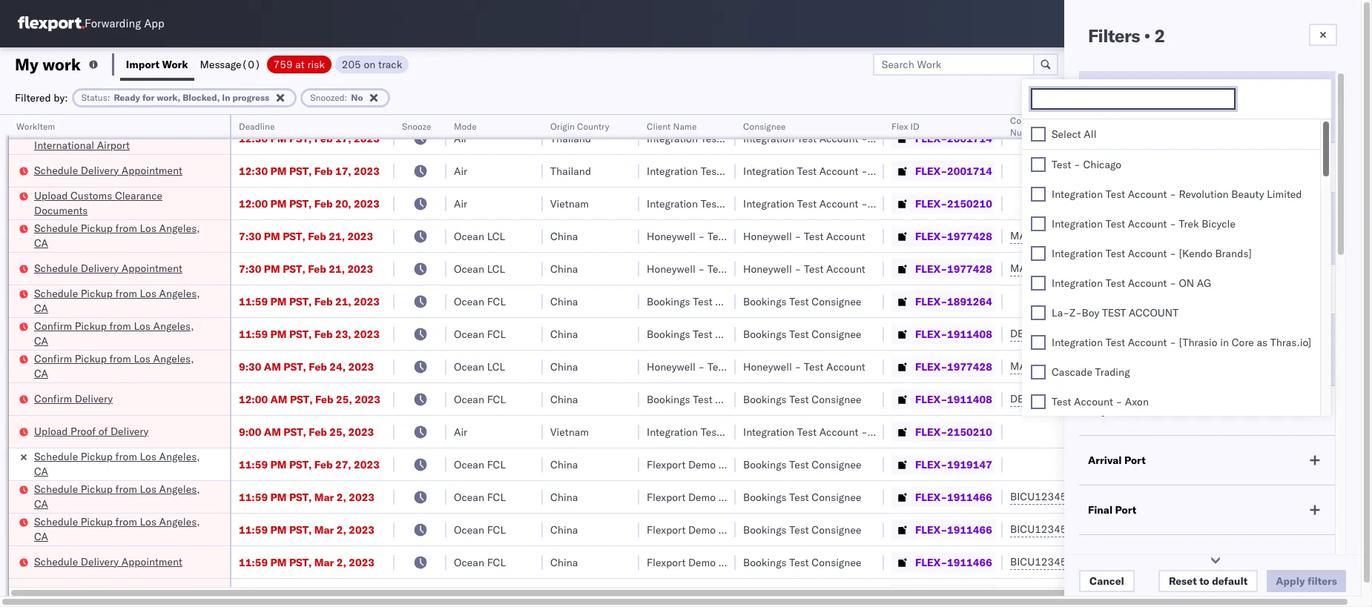 Task type: vqa. For each thing, say whether or not it's contained in the screenshot.


Task type: locate. For each thing, give the bounding box(es) containing it.
flexport for second schedule delivery appointment link from the bottom of the page
[[647, 556, 686, 570]]

0 horizontal spatial risk
[[308, 58, 325, 71]]

0 vertical spatial client name
[[647, 121, 697, 132]]

resize handle column header for mbl/mawb numbers
[[1268, 115, 1285, 608]]

1 fcl from the top
[[487, 295, 506, 308]]

0 vertical spatial 1911408
[[948, 328, 993, 341]]

flex-1911408 for 11:59 pm pst, feb 23, 2023
[[916, 328, 993, 341]]

client name
[[647, 121, 697, 132], [1089, 332, 1150, 346]]

10 china from the top
[[551, 556, 578, 570]]

all
[[1084, 127, 1097, 141]]

5 schedule pickup from los angeles, ca link from the top
[[34, 515, 211, 544]]

3 button
[[1089, 111, 1327, 134]]

customs
[[71, 189, 112, 202]]

1 horizontal spatial client name
[[1089, 332, 1150, 346]]

mode up boy
[[1089, 283, 1116, 296]]

4 schedule delivery appointment from the top
[[34, 588, 182, 601]]

7 flex- from the top
[[916, 328, 948, 341]]

21, up '23,' at the bottom left
[[335, 295, 351, 308]]

1 vertical spatial name
[[1121, 332, 1150, 346]]

flxt00001977428a down integration test account - [thrasio in core as thras.io]
[[1107, 360, 1210, 374]]

1 vertical spatial 1911408
[[948, 393, 993, 406]]

7 ocean from the top
[[454, 458, 485, 472]]

3
[[1105, 116, 1111, 129]]

0 vertical spatial 017482927423
[[1107, 197, 1185, 210]]

0 vertical spatial no
[[351, 92, 363, 103]]

flex-
[[916, 132, 948, 145], [916, 164, 948, 178], [916, 197, 948, 210], [916, 230, 948, 243], [916, 262, 948, 276], [916, 295, 948, 308], [916, 328, 948, 341], [916, 360, 948, 374], [916, 393, 948, 406], [916, 426, 948, 439], [916, 458, 948, 472], [916, 491, 948, 504], [916, 524, 948, 537], [916, 556, 948, 570]]

5 schedule pickup from los angeles, ca from the top
[[34, 515, 200, 544]]

resize handle column header for mode
[[525, 115, 543, 608]]

1 vertical spatial 21,
[[329, 262, 345, 276]]

1911466 for -- the 'schedule pickup from los angeles, ca' 'link'
[[948, 524, 993, 537]]

resize handle column header for consignee
[[867, 115, 885, 608]]

25, down 24,
[[336, 393, 352, 406]]

2001714 right id
[[948, 132, 993, 145]]

0 vertical spatial 12:30 pm pst, feb 17, 2023
[[239, 132, 380, 145]]

origin country button
[[543, 118, 625, 133]]

port for arrival port
[[1125, 454, 1146, 468]]

port right final
[[1116, 504, 1137, 517]]

205 on track
[[342, 58, 402, 71]]

•
[[1145, 24, 1151, 47]]

pickup inside schedule pickup from los angeles international airport
[[81, 124, 113, 137]]

3 confirm from the top
[[34, 392, 72, 406]]

forwarding
[[85, 17, 141, 31]]

25, up 27,
[[330, 426, 346, 439]]

demu1232567 down the final port
[[1086, 523, 1162, 537]]

017482927423 for 9:00 am pst, feb 25, 2023
[[1107, 426, 1185, 439]]

snoozed up deadline button
[[310, 92, 345, 103]]

: down 205
[[345, 92, 348, 103]]

list box
[[1023, 119, 1321, 608]]

[thrasio
[[1180, 336, 1218, 349]]

2 vertical spatial 1977428
[[948, 360, 993, 374]]

4 schedule pickup from los angeles, ca from the top
[[34, 483, 200, 511]]

import work button
[[120, 47, 194, 81]]

cascade
[[1052, 366, 1093, 379]]

file
[[1119, 58, 1137, 71]]

0 vertical spatial 12:30
[[239, 132, 268, 145]]

flex-1919147
[[916, 458, 993, 472]]

bicu1234565, for second schedule delivery appointment link from the bottom of the page
[[1011, 556, 1084, 569]]

mode right snooze
[[454, 121, 477, 132]]

feb up 11:59 pm pst, feb 21, 2023
[[308, 262, 326, 276]]

client down test
[[1089, 332, 1119, 346]]

numbers inside container numbers
[[1011, 127, 1047, 138]]

schedule pickup from los angeles, ca button for flxt00001977428a
[[34, 221, 211, 252]]

thailand
[[551, 132, 592, 145], [551, 164, 592, 178]]

8 china from the top
[[551, 491, 578, 504]]

2 flex- from the top
[[916, 164, 948, 178]]

1 horizontal spatial name
[[1121, 332, 1150, 346]]

: left ready
[[107, 92, 110, 103]]

3 flxt00001977428a from the top
[[1107, 360, 1210, 374]]

from for -- the 'schedule pickup from los angeles, ca' 'link'
[[115, 515, 137, 529]]

1 mar from the top
[[315, 491, 334, 504]]

0 vertical spatial 7:30 pm pst, feb 21, 2023
[[239, 230, 373, 243]]

1 vertical spatial confirm pickup from los angeles, ca button
[[34, 351, 211, 383]]

flxt00001977428a up the "integration test account - [kendo brands]"
[[1107, 230, 1210, 243]]

client inside client name button
[[647, 121, 671, 132]]

2 vertical spatial flxt00001977428a
[[1107, 360, 1210, 374]]

2 vertical spatial confirm
[[34, 392, 72, 406]]

7:30 down 12:00 pm pst, feb 20, 2023
[[239, 230, 262, 243]]

demu1232567 down the cascade
[[1011, 393, 1086, 406]]

schedule pickup from los angeles, ca link for flxt00001977428a
[[34, 221, 211, 250]]

1 schedule delivery appointment from the top
[[34, 164, 182, 177]]

1 vertical spatial flex-2150210
[[916, 426, 993, 439]]

ca for 3rd the 'schedule pickup from los angeles, ca' 'link'
[[34, 465, 48, 478]]

0 vertical spatial confirm pickup from los angeles, ca
[[34, 319, 194, 348]]

beauty
[[1232, 188, 1265, 201]]

cancel button
[[1080, 571, 1135, 593]]

1 maeu1234567 from the top
[[1011, 229, 1086, 243]]

3 flex-1977428 from the top
[[916, 360, 993, 374]]

import
[[126, 58, 160, 71]]

bicu1234565, for fourth the 'schedule pickup from los angeles, ca' 'link' from the top
[[1011, 491, 1084, 504]]

2 demo from the top
[[689, 491, 716, 504]]

6 11:59 from the top
[[239, 556, 268, 570]]

flexport for -- the 'schedule pickup from los angeles, ca' 'link'
[[647, 524, 686, 537]]

0 horizontal spatial numbers
[[1011, 127, 1047, 138]]

2 upload from the top
[[34, 425, 68, 438]]

1 confirm from the top
[[34, 319, 72, 333]]

8 resize handle column header from the left
[[986, 115, 1003, 608]]

1 vertical spatial 017482927423
[[1107, 426, 1185, 439]]

digital down id
[[912, 164, 943, 178]]

mar for -- the 'schedule pickup from los angeles, ca' 'link'
[[315, 524, 334, 537]]

13 flex- from the top
[[916, 524, 948, 537]]

confirm pickup from los angeles, ca
[[34, 319, 194, 348], [34, 352, 194, 380]]

1 vertical spatial digital
[[912, 164, 943, 178]]

ocean lcl
[[454, 230, 506, 243], [454, 262, 506, 276], [454, 360, 506, 374]]

my work
[[15, 54, 81, 75]]

0 vertical spatial mar
[[315, 491, 334, 504]]

0 vertical spatial bicu1234565, demu1232567
[[1011, 491, 1162, 504]]

departure
[[1089, 404, 1140, 418]]

flex-1911408 up flex-1919147
[[916, 393, 993, 406]]

western down the flex
[[871, 164, 910, 178]]

in
[[222, 92, 230, 103]]

0 vertical spatial 21,
[[329, 230, 345, 243]]

delivery for 4th schedule delivery appointment button from the bottom
[[81, 164, 119, 177]]

1 horizontal spatial snoozed
[[1089, 211, 1131, 224]]

12:30 down deadline
[[239, 164, 268, 178]]

delivery for second schedule delivery appointment button from the bottom
[[81, 555, 119, 569]]

1 vertical spatial confirm pickup from los angeles, ca link
[[34, 351, 211, 381]]

3 lcl from the top
[[487, 360, 506, 374]]

1 confirm pickup from los angeles, ca from the top
[[34, 319, 194, 348]]

client right the country at the top left of the page
[[647, 121, 671, 132]]

deadline
[[239, 121, 275, 132]]

ag
[[792, 197, 807, 210], [889, 197, 903, 210], [1198, 277, 1212, 290], [792, 426, 807, 439], [889, 426, 903, 439]]

upload proof of delivery button
[[34, 424, 149, 440]]

pickup for 11:59 pm pst, feb 23, 2023's confirm pickup from los angeles, ca button
[[75, 319, 107, 333]]

1 flexport demo consignee from the top
[[647, 458, 769, 472]]

fcl for confirm pickup from los angeles, ca link related to 11:59 pm pst, feb 23, 2023
[[487, 328, 506, 341]]

los
[[140, 124, 157, 137], [140, 222, 157, 235], [140, 287, 157, 300], [134, 319, 151, 333], [134, 352, 151, 365], [140, 450, 157, 463], [140, 483, 157, 496], [140, 515, 157, 529]]

017482927423 up integration test account - trek bicycle
[[1107, 197, 1185, 210]]

-- up the final port
[[1107, 458, 1120, 472]]

demo
[[689, 458, 716, 472], [689, 491, 716, 504], [689, 524, 716, 537], [689, 556, 716, 570]]

2 : from the left
[[345, 92, 348, 103]]

11 flex- from the top
[[916, 458, 948, 472]]

1 flex-2150210 from the top
[[916, 197, 993, 210]]

7:30 pm pst, feb 21, 2023 up 11:59 pm pst, feb 21, 2023
[[239, 262, 373, 276]]

2 vertical spatial maeu1234567
[[1011, 360, 1086, 373]]

0 vertical spatial ocean lcl
[[454, 230, 506, 243]]

3 mar from the top
[[315, 556, 334, 570]]

upload up documents
[[34, 189, 68, 202]]

consignee
[[744, 121, 786, 132], [716, 295, 765, 308], [812, 295, 862, 308], [716, 328, 765, 341], [812, 328, 862, 341], [716, 393, 765, 406], [812, 393, 862, 406], [719, 458, 769, 472], [812, 458, 862, 472], [719, 491, 769, 504], [812, 491, 862, 504], [719, 524, 769, 537], [812, 524, 862, 537], [719, 556, 769, 570], [812, 556, 862, 570]]

integration test account - [kendo brands]
[[1052, 247, 1253, 260]]

schedule pickup from los angeles, ca link for --
[[34, 515, 211, 544]]

ca for the 'schedule pickup from los angeles, ca' 'link' for flxt00001977428a
[[34, 236, 48, 250]]

la-z-boy test account
[[1052, 306, 1179, 320]]

exception
[[1140, 58, 1188, 71]]

25, for 12:00 am pst, feb 25, 2023
[[336, 393, 352, 406]]

2 vertical spatial lcl
[[487, 360, 506, 374]]

1 horizontal spatial numbers
[[1161, 121, 1198, 132]]

numbers right mbl/mawb
[[1161, 121, 1198, 132]]

4 demo from the top
[[689, 556, 716, 570]]

los for schedule pickup from los angeles, ca "button" associated with --
[[140, 515, 157, 529]]

bookings
[[647, 295, 691, 308], [744, 295, 787, 308], [647, 328, 691, 341], [744, 328, 787, 341], [647, 393, 691, 406], [744, 393, 787, 406], [744, 458, 787, 472], [744, 491, 787, 504], [744, 524, 787, 537], [744, 556, 787, 570]]

schedule delivery appointment for first schedule delivery appointment link from the bottom of the page
[[34, 588, 182, 601]]

fcl for fourth the 'schedule pickup from los angeles, ca' 'link' from the top
[[487, 491, 506, 504]]

None checkbox
[[1032, 187, 1046, 202], [1032, 246, 1046, 261], [1032, 276, 1046, 291], [1032, 306, 1046, 321], [1032, 335, 1046, 350], [1032, 365, 1046, 380], [1032, 395, 1046, 410], [1032, 187, 1046, 202], [1032, 246, 1046, 261], [1032, 276, 1046, 291], [1032, 306, 1046, 321], [1032, 335, 1046, 350], [1032, 365, 1046, 380], [1032, 395, 1046, 410]]

2 2001714 from the top
[[948, 164, 993, 178]]

0 horizontal spatial no
[[351, 92, 363, 103]]

confirm pickup from los angeles, ca for 9:30 am pst, feb 24, 2023
[[34, 352, 194, 380]]

1 vertical spatial flex-2001714
[[916, 164, 993, 178]]

0 vertical spatial 11:59 pm pst, mar 2, 2023
[[239, 491, 375, 504]]

0 horizontal spatial snoozed
[[310, 92, 345, 103]]

2 vertical spatial 2,
[[337, 556, 346, 570]]

0 vertical spatial flxt00001977428a
[[1107, 230, 1210, 243]]

7 ca from the top
[[34, 530, 48, 544]]

am right 9:30
[[264, 360, 281, 374]]

12:30 pm pst, feb 17, 2023 down snoozed : no
[[239, 132, 380, 145]]

demu1232567 down arrival port
[[1086, 491, 1162, 504]]

3 schedule pickup from los angeles, ca button from the top
[[34, 482, 211, 513]]

flxt00001977428a for confirm pickup from los angeles, ca
[[1107, 360, 1210, 374]]

1 vertical spatial 1977428
[[948, 262, 993, 276]]

upload left proof
[[34, 425, 68, 438]]

2 -- from the top
[[1107, 524, 1120, 537]]

3 1911466 from the top
[[948, 556, 993, 570]]

pickup for schedule pickup from los angeles, ca "button" associated with --
[[81, 515, 113, 529]]

3 flex- from the top
[[916, 197, 948, 210]]

2 schedule pickup from los angeles, ca from the top
[[34, 287, 200, 315]]

1 vertical spatial demo123
[[1107, 393, 1157, 406]]

test - chicago
[[1052, 158, 1122, 171]]

2 vertical spatial flex-1977428
[[916, 360, 993, 374]]

5 11:59 from the top
[[239, 524, 268, 537]]

4 appointment from the top
[[122, 588, 182, 601]]

schedule pickup from los angeles, ca button
[[34, 221, 211, 252], [34, 286, 211, 317], [34, 482, 211, 513], [34, 515, 211, 546]]

0 vertical spatial --
[[1107, 458, 1120, 472]]

feb down 24,
[[315, 393, 334, 406]]

1 schedule from the top
[[34, 124, 78, 137]]

12:30 pm pst, feb 17, 2023 up 12:00 pm pst, feb 20, 2023
[[239, 164, 380, 178]]

port
[[1142, 404, 1163, 418], [1125, 454, 1146, 468], [1116, 504, 1137, 517]]

0 vertical spatial port
[[1142, 404, 1163, 418]]

0 vertical spatial flex-2150210
[[916, 197, 993, 210]]

on
[[364, 58, 376, 71]]

Search Work text field
[[873, 53, 1035, 75]]

western left id
[[871, 132, 910, 145]]

1 flxt00001977428a from the top
[[1107, 230, 1210, 243]]

no
[[351, 92, 363, 103], [1105, 237, 1119, 251]]

0 vertical spatial 12:00
[[239, 197, 268, 210]]

11:59 pm pst, mar 2, 2023
[[239, 491, 375, 504], [239, 524, 375, 537], [239, 556, 375, 570]]

client name inside client name button
[[647, 121, 697, 132]]

workitem
[[16, 121, 55, 132]]

1 lcl from the top
[[487, 230, 506, 243]]

12:30 down progress
[[239, 132, 268, 145]]

ca for -- the 'schedule pickup from los angeles, ca' 'link'
[[34, 530, 48, 544]]

vietnam for 9:00 am pst, feb 25, 2023
[[551, 426, 589, 439]]

am down 9:30 am pst, feb 24, 2023
[[271, 393, 288, 406]]

4 schedule pickup from los angeles, ca button from the top
[[34, 515, 211, 546]]

name
[[673, 121, 697, 132], [1121, 332, 1150, 346]]

demu1232567 up the cancel on the bottom right of page
[[1086, 556, 1162, 569]]

11:59 for -- the 'schedule pickup from los angeles, ca' 'link'
[[239, 524, 268, 537]]

7:30 up 11:59 pm pst, feb 21, 2023
[[239, 262, 262, 276]]

10 schedule from the top
[[34, 588, 78, 601]]

0 vertical spatial 1911466
[[948, 491, 993, 504]]

2 schedule pickup from los angeles, ca link from the top
[[34, 286, 211, 316]]

0 vertical spatial confirm pickup from los angeles, ca button
[[34, 319, 211, 350]]

upload customs clearance documents button
[[34, 188, 211, 219]]

demu1232567
[[1011, 327, 1086, 341], [1011, 393, 1086, 406], [1086, 491, 1162, 504], [1086, 523, 1162, 537], [1086, 556, 1162, 569]]

1911408 for 11:59 pm pst, feb 23, 2023
[[948, 328, 993, 341]]

1 horizontal spatial client
[[1089, 332, 1119, 346]]

flex-2001714 button
[[892, 128, 996, 149], [892, 128, 996, 149], [892, 161, 996, 181], [892, 161, 996, 181]]

mar for fourth the 'schedule pickup from los angeles, ca' 'link' from the top
[[315, 491, 334, 504]]

1 vertical spatial ocean lcl
[[454, 262, 506, 276]]

1 1911408 from the top
[[948, 328, 993, 341]]

flex-1911408 down flex-1891264
[[916, 328, 993, 341]]

schedule pickup from los angeles, ca button for --
[[34, 515, 211, 546]]

-- for schedule pickup from los angeles, ca
[[1107, 524, 1120, 537]]

bicu1234565, demu1232567 up the cancel on the bottom right of page
[[1011, 556, 1162, 569]]

snoozed down the at risk
[[1089, 211, 1131, 224]]

numbers for container numbers
[[1011, 127, 1047, 138]]

1 vertical spatial 1911466
[[948, 524, 993, 537]]

bicu1234565, demu1232567 down final
[[1011, 523, 1162, 537]]

3 schedule delivery appointment button from the top
[[34, 555, 182, 571]]

8 ocean from the top
[[454, 491, 485, 504]]

delivery for 2nd schedule delivery appointment button from the top of the page
[[81, 262, 119, 275]]

0 vertical spatial confirm
[[34, 319, 72, 333]]

operator
[[1293, 121, 1328, 132]]

workitem button
[[9, 118, 215, 133]]

1 vietnam from the top
[[551, 197, 589, 210]]

maeu1234567 for confirm pickup from los angeles, ca
[[1011, 360, 1086, 373]]

status up 3 at right
[[1089, 89, 1121, 102]]

feb left 20,
[[315, 197, 333, 210]]

2 china from the top
[[551, 262, 578, 276]]

0 horizontal spatial name
[[673, 121, 697, 132]]

0 horizontal spatial status
[[81, 92, 107, 103]]

3 schedule from the top
[[34, 222, 78, 235]]

0 vertical spatial upload
[[34, 189, 68, 202]]

4 flexport demo consignee from the top
[[647, 556, 769, 570]]

status for status : ready for work, blocked, in progress
[[81, 92, 107, 103]]

1 vertical spatial 2,
[[337, 524, 346, 537]]

upload for upload proof of delivery
[[34, 425, 68, 438]]

2 vertical spatial mar
[[315, 556, 334, 570]]

status left ready
[[81, 92, 107, 103]]

2 vertical spatial 11:59 pm pst, mar 2, 2023
[[239, 556, 375, 570]]

2 schedule delivery appointment button from the top
[[34, 261, 182, 277]]

lcl
[[487, 230, 506, 243], [487, 262, 506, 276], [487, 360, 506, 374]]

test
[[797, 132, 817, 145], [1052, 158, 1072, 171], [797, 164, 817, 178], [1106, 188, 1126, 201], [701, 197, 721, 210], [797, 197, 817, 210], [1106, 217, 1126, 231], [708, 230, 728, 243], [804, 230, 824, 243], [1106, 247, 1126, 260], [708, 262, 728, 276], [804, 262, 824, 276], [1106, 277, 1126, 290], [693, 295, 713, 308], [790, 295, 809, 308], [693, 328, 713, 341], [790, 328, 809, 341], [1106, 336, 1126, 349], [708, 360, 728, 374], [804, 360, 824, 374], [693, 393, 713, 406], [790, 393, 809, 406], [1052, 395, 1072, 409], [701, 426, 721, 439], [797, 426, 817, 439], [790, 458, 809, 472], [790, 491, 809, 504], [790, 524, 809, 537], [790, 556, 809, 570]]

1 11:59 from the top
[[239, 295, 268, 308]]

upload inside button
[[34, 425, 68, 438]]

schedule pickup from los angeles, ca for flxt00001977428a
[[34, 222, 200, 250]]

integration test account - revolution beauty limited
[[1052, 188, 1303, 201]]

1 vertical spatial 25,
[[330, 426, 346, 439]]

17, up 20,
[[335, 164, 351, 178]]

None text field
[[1037, 94, 1235, 106]]

flex-2001714 right the flex
[[916, 132, 993, 145]]

demu1232567 for fourth the 'schedule pickup from los angeles, ca' 'link' from the top
[[1086, 491, 1162, 504]]

1 vertical spatial 12:00
[[239, 393, 268, 406]]

message
[[200, 58, 242, 71]]

bicu1234565, demu1232567 down arrival on the bottom of the page
[[1011, 491, 1162, 504]]

6 ca from the top
[[34, 498, 48, 511]]

2 1977428 from the top
[[948, 262, 993, 276]]

boy
[[1082, 306, 1100, 320]]

5 ocean from the top
[[454, 360, 485, 374]]

1 2150210 from the top
[[948, 197, 993, 210]]

1 vertical spatial 17,
[[335, 164, 351, 178]]

25,
[[336, 393, 352, 406], [330, 426, 346, 439]]

flex-2150210 for 12:00 pm pst, feb 20, 2023
[[916, 197, 993, 210]]

am for 12:00
[[271, 393, 288, 406]]

2 2150210 from the top
[[948, 426, 993, 439]]

2 confirm from the top
[[34, 352, 72, 365]]

no down 205
[[351, 92, 363, 103]]

delivery for 1st schedule delivery appointment button from the bottom of the page
[[81, 588, 119, 601]]

los for 9:30 am pst, feb 24, 2023's confirm pickup from los angeles, ca button
[[134, 352, 151, 365]]

mode
[[454, 121, 477, 132], [1089, 283, 1116, 296]]

numbers for mbl/mawb numbers
[[1161, 121, 1198, 132]]

upload proof of delivery link
[[34, 424, 149, 439]]

12 flex- from the top
[[916, 491, 948, 504]]

pickup for schedule pickup from los angeles, ca "button" associated with test123
[[81, 287, 113, 300]]

1 vertical spatial mode
[[1089, 283, 1116, 296]]

resize handle column header for container numbers
[[1082, 115, 1100, 608]]

flex-1911466 button
[[892, 487, 996, 508], [892, 487, 996, 508], [892, 520, 996, 541], [892, 520, 996, 541], [892, 552, 996, 573], [892, 552, 996, 573]]

from for the 'schedule pickup from los angeles, ca' 'link' for flxt00001977428a
[[115, 222, 137, 235]]

schedule inside schedule pickup from los angeles international airport
[[34, 124, 78, 137]]

1 vertical spatial 12:30 pm pst, feb 17, 2023
[[239, 164, 380, 178]]

resize handle column header for deadline
[[377, 115, 395, 608]]

cascade trading
[[1052, 366, 1131, 379]]

2 vertical spatial bicu1234565, demu1232567
[[1011, 556, 1162, 569]]

am for 9:30
[[264, 360, 281, 374]]

1911408 up the 1919147 on the right bottom of page
[[948, 393, 993, 406]]

feb up 12:00 pm pst, feb 20, 2023
[[315, 164, 333, 178]]

1 vertical spatial 2001714
[[948, 164, 993, 178]]

1 schedule pickup from los angeles, ca from the top
[[34, 222, 200, 250]]

digital right the flex
[[912, 132, 943, 145]]

-- down the final port
[[1107, 524, 1120, 537]]

brands]
[[1216, 247, 1253, 260]]

2001714 down flex id button
[[948, 164, 993, 178]]

1 vertical spatial flex-1911408
[[916, 393, 993, 406]]

0 vertical spatial digital
[[912, 132, 943, 145]]

confirm delivery button
[[34, 391, 113, 408]]

upload inside upload customs clearance documents
[[34, 189, 68, 202]]

demo123 down 'trading'
[[1107, 393, 1157, 406]]

no inside button
[[1105, 237, 1119, 251]]

0 vertical spatial 25,
[[336, 393, 352, 406]]

filtered
[[15, 91, 51, 104]]

appointment for first schedule delivery appointment link from the bottom of the page
[[122, 588, 182, 601]]

name inside button
[[673, 121, 697, 132]]

0 vertical spatial bicu1234565,
[[1011, 491, 1084, 504]]

11:59 for the 'schedule pickup from los angeles, ca' 'link' corresponding to test123
[[239, 295, 268, 308]]

2
[[1155, 24, 1166, 47]]

1 vertical spatial upload
[[34, 425, 68, 438]]

:
[[107, 92, 110, 103], [345, 92, 348, 103]]

select all
[[1052, 127, 1097, 141]]

resize handle column header
[[212, 115, 230, 608], [377, 115, 395, 608], [429, 115, 447, 608], [525, 115, 543, 608], [622, 115, 640, 608], [718, 115, 736, 608], [867, 115, 885, 608], [986, 115, 1003, 608], [1082, 115, 1100, 608], [1268, 115, 1285, 608], [1335, 115, 1353, 608]]

5 fcl from the top
[[487, 491, 506, 504]]

0 vertical spatial integration test account - western digital
[[744, 132, 943, 145]]

feb down 12:00 pm pst, feb 20, 2023
[[308, 230, 326, 243]]

1 vertical spatial --
[[1107, 524, 1120, 537]]

0 vertical spatial vietnam
[[551, 197, 589, 210]]

port for departure port
[[1142, 404, 1163, 418]]

2 vertical spatial flex-1911466
[[916, 556, 993, 570]]

1911408 down 1891264
[[948, 328, 993, 341]]

2 demo123 from the top
[[1107, 393, 1157, 406]]

delivery inside 'link'
[[75, 392, 113, 406]]

no down integration test account - trek bicycle
[[1105, 237, 1119, 251]]

9 flex- from the top
[[916, 393, 948, 406]]

at
[[296, 58, 305, 71]]

container
[[1011, 115, 1050, 126]]

1 vertical spatial port
[[1125, 454, 1146, 468]]

1 ca from the top
[[34, 236, 48, 250]]

1 vertical spatial flex-1911466
[[916, 524, 993, 537]]

0 vertical spatial flex-1977428
[[916, 230, 993, 243]]

1 vertical spatial no
[[1105, 237, 1119, 251]]

file exception button
[[1096, 53, 1198, 75], [1096, 53, 1198, 75]]

at
[[1089, 161, 1100, 174]]

017482927423 down departure port
[[1107, 426, 1185, 439]]

0 vertical spatial maeu1234567
[[1011, 229, 1086, 243]]

2 confirm pickup from los angeles, ca button from the top
[[34, 351, 211, 383]]

fcl
[[487, 295, 506, 308], [487, 328, 506, 341], [487, 393, 506, 406], [487, 458, 506, 472], [487, 491, 506, 504], [487, 524, 506, 537], [487, 556, 506, 570]]

11:59
[[239, 295, 268, 308], [239, 328, 268, 341], [239, 458, 268, 472], [239, 491, 268, 504], [239, 524, 268, 537], [239, 556, 268, 570]]

numbers down container
[[1011, 127, 1047, 138]]

1 confirm pickup from los angeles, ca button from the top
[[34, 319, 211, 350]]

2 1911466 from the top
[[948, 524, 993, 537]]

from inside schedule pickup from los angeles international airport
[[115, 124, 137, 137]]

schedule delivery appointment for second schedule delivery appointment link from the bottom of the page
[[34, 555, 182, 569]]

integration
[[744, 132, 795, 145], [744, 164, 795, 178], [1052, 188, 1104, 201], [647, 197, 698, 210], [744, 197, 795, 210], [1052, 217, 1104, 231], [1052, 247, 1104, 260], [1052, 277, 1104, 290], [1052, 336, 1104, 349], [647, 426, 698, 439], [744, 426, 795, 439]]

1 vertical spatial integration test account - western digital
[[744, 164, 943, 178]]

snoozed : no
[[310, 92, 363, 103]]

china for the 'schedule pickup from los angeles, ca' 'link' corresponding to test123
[[551, 295, 578, 308]]

7:30 pm pst, feb 21, 2023 down 12:00 pm pst, feb 20, 2023
[[239, 230, 373, 243]]

feb down snoozed : no
[[315, 132, 333, 145]]

flex-2001714 down flex id button
[[916, 164, 993, 178]]

0 vertical spatial 1977428
[[948, 230, 993, 243]]

1 vertical spatial risk
[[1103, 161, 1122, 174]]

0 vertical spatial 2,
[[337, 491, 346, 504]]

1 vertical spatial flex-1977428
[[916, 262, 993, 276]]

-- up cancel button
[[1107, 556, 1120, 570]]

1 demo123 from the top
[[1107, 328, 1157, 341]]

017482927423
[[1107, 197, 1185, 210], [1107, 426, 1185, 439]]

schedule delivery appointment for 1st schedule delivery appointment link from the top
[[34, 164, 182, 177]]

None checkbox
[[1032, 127, 1046, 142], [1032, 157, 1046, 172], [1032, 217, 1046, 232], [1032, 127, 1046, 142], [1032, 157, 1046, 172], [1032, 217, 1046, 232]]

1 vertical spatial 2150210
[[948, 426, 993, 439]]

schedule pickup from los angeles, ca
[[34, 222, 200, 250], [34, 287, 200, 315], [34, 450, 200, 478], [34, 483, 200, 511], [34, 515, 200, 544]]

9:00 am pst, feb 25, 2023
[[239, 426, 374, 439]]

flexport. image
[[18, 16, 85, 31]]

port right departure
[[1142, 404, 1163, 418]]

pickup
[[81, 124, 113, 137], [81, 222, 113, 235], [81, 287, 113, 300], [75, 319, 107, 333], [75, 352, 107, 365], [81, 450, 113, 463], [81, 483, 113, 496], [81, 515, 113, 529]]

flexport demo consignee
[[647, 458, 769, 472], [647, 491, 769, 504], [647, 524, 769, 537], [647, 556, 769, 570]]

consignee inside button
[[744, 121, 786, 132]]

confirm pickup from los angeles, ca for 11:59 pm pst, feb 23, 2023
[[34, 319, 194, 348]]

0 vertical spatial name
[[673, 121, 697, 132]]

7 fcl from the top
[[487, 556, 506, 570]]

2 vertical spatial port
[[1116, 504, 1137, 517]]

2 confirm pickup from los angeles, ca link from the top
[[34, 351, 211, 381]]

1 vertical spatial thailand
[[551, 164, 592, 178]]

6 fcl from the top
[[487, 524, 506, 537]]

0 vertical spatial 2150210
[[948, 197, 993, 210]]

resize handle column header for flex id
[[986, 115, 1003, 608]]

1 vertical spatial 12:30
[[239, 164, 268, 178]]

-- for schedule delivery appointment
[[1107, 556, 1120, 570]]

0 vertical spatial demo123
[[1107, 328, 1157, 341]]

feb left '23,' at the bottom left
[[315, 328, 333, 341]]

los inside schedule pickup from los angeles international airport
[[140, 124, 157, 137]]

batch action button
[[1266, 53, 1363, 75]]

1 vertical spatial maeu1234567
[[1011, 262, 1086, 275]]

1 2, from the top
[[337, 491, 346, 504]]

port right arrival on the bottom of the page
[[1125, 454, 1146, 468]]

1 resize handle column header from the left
[[212, 115, 230, 608]]

am right 9:00
[[264, 426, 281, 439]]

0 vertical spatial am
[[264, 360, 281, 374]]

0 vertical spatial flex-2001714
[[916, 132, 993, 145]]

action
[[1321, 58, 1354, 71]]

upload proof of delivery
[[34, 425, 149, 438]]

0 vertical spatial 2001714
[[948, 132, 993, 145]]

pickup for third schedule pickup from los angeles, ca "button" from the top of the page
[[81, 483, 113, 496]]

fcl for -- the 'schedule pickup from los angeles, ca' 'link'
[[487, 524, 506, 537]]

21, up 11:59 pm pst, feb 21, 2023
[[329, 262, 345, 276]]

1 vertical spatial confirm pickup from los angeles, ca
[[34, 352, 194, 380]]

demo123 down la-z-boy test account
[[1107, 328, 1157, 341]]

1 vertical spatial confirm
[[34, 352, 72, 365]]

flxt00001977428a down the "integration test account - [kendo brands]"
[[1107, 262, 1210, 276]]

17, down snoozed : no
[[335, 132, 351, 145]]

progress
[[233, 92, 270, 103]]

21, down 20,
[[329, 230, 345, 243]]



Task type: describe. For each thing, give the bounding box(es) containing it.
1 ocean from the top
[[454, 230, 485, 243]]

appointment for 1st schedule delivery appointment link from the top
[[122, 164, 182, 177]]

filters
[[1089, 24, 1141, 47]]

feb left 27,
[[315, 458, 333, 472]]

china for -- the 'schedule pickup from los angeles, ca' 'link'
[[551, 524, 578, 537]]

2 7:30 from the top
[[239, 262, 262, 276]]

3 11:59 pm pst, mar 2, 2023 from the top
[[239, 556, 375, 570]]

7 ocean fcl from the top
[[454, 556, 506, 570]]

1 11:59 pm pst, mar 2, 2023 from the top
[[239, 491, 375, 504]]

confirm inside 'link'
[[34, 392, 72, 406]]

origin
[[551, 121, 575, 132]]

3 schedule pickup from los angeles, ca link from the top
[[34, 449, 211, 479]]

select
[[1052, 127, 1082, 141]]

flex
[[892, 121, 909, 132]]

ca for fourth the 'schedule pickup from los angeles, ca' 'link' from the top
[[34, 498, 48, 511]]

chicago
[[1084, 158, 1122, 171]]

los for schedule pickup from los angeles, ca "button" associated with test123
[[140, 287, 157, 300]]

0 vertical spatial risk
[[308, 58, 325, 71]]

11:59 pm pst, feb 21, 2023
[[239, 295, 380, 308]]

2 11:59 pm pst, mar 2, 2023 from the top
[[239, 524, 375, 537]]

os button
[[1321, 7, 1355, 41]]

1 horizontal spatial mode
[[1089, 283, 1116, 296]]

24,
[[330, 360, 346, 374]]

team
[[1342, 556, 1366, 570]]

flex-1977428 for confirm pickup from los angeles, ca
[[916, 360, 993, 374]]

confirm pickup from los angeles, ca button for 9:30 am pst, feb 24, 2023
[[34, 351, 211, 383]]

1 demo from the top
[[689, 458, 716, 472]]

flxt00001977428a for schedule pickup from los angeles, ca
[[1107, 230, 1210, 243]]

fcl for second schedule delivery appointment link from the bottom of the page
[[487, 556, 506, 570]]

demu1232567 for -- the 'schedule pickup from los angeles, ca' 'link'
[[1086, 523, 1162, 537]]

trading
[[1096, 366, 1131, 379]]

3 air from the top
[[454, 197, 468, 210]]

mode inside button
[[454, 121, 477, 132]]

205
[[342, 58, 361, 71]]

appointment for second schedule delivery appointment link from the bottom of the page
[[122, 555, 182, 569]]

11:59 for second schedule delivery appointment link from the bottom of the page
[[239, 556, 268, 570]]

3 fcl from the top
[[487, 393, 506, 406]]

6 ocean from the top
[[454, 393, 485, 406]]

11:59 pm pst, feb 23, 2023
[[239, 328, 380, 341]]

confirm pickup from los angeles, ca link for 9:30 am pst, feb 24, 2023
[[34, 351, 211, 381]]

status for status
[[1089, 89, 1121, 102]]

12:00 for 12:00 pm pst, feb 20, 2023
[[239, 197, 268, 210]]

1 ocean fcl from the top
[[454, 295, 506, 308]]

reset
[[1169, 575, 1198, 588]]

china for second schedule delivery appointment link from the bottom of the page
[[551, 556, 578, 570]]

12:00 pm pst, feb 20, 2023
[[239, 197, 380, 210]]

am for 9:00
[[264, 426, 281, 439]]

2 digital from the top
[[912, 164, 943, 178]]

los for 11:59 pm pst, feb 23, 2023's confirm pickup from los angeles, ca button
[[134, 319, 151, 333]]

3 demo from the top
[[689, 524, 716, 537]]

2 flex-2001714 from the top
[[916, 164, 993, 178]]

bicycle
[[1202, 217, 1236, 231]]

Search Shipments (/) text field
[[1089, 13, 1232, 35]]

upload customs clearance documents link
[[34, 188, 211, 218]]

documents
[[34, 204, 88, 217]]

5 ocean fcl from the top
[[454, 491, 506, 504]]

china for confirm pickup from los angeles, ca link related to 11:59 pm pst, feb 23, 2023
[[551, 328, 578, 341]]

thras.io]
[[1271, 336, 1312, 349]]

code)
[[1089, 564, 1125, 577]]

2 7:30 pm pst, feb 21, 2023 from the top
[[239, 262, 373, 276]]

2 flxt00001977428a from the top
[[1107, 262, 1210, 276]]

proof
[[71, 425, 96, 438]]

filters • 2
[[1089, 24, 1166, 47]]

demo123 for 12:00 am pst, feb 25, 2023
[[1107, 393, 1157, 406]]

4 schedule pickup from los angeles, ca link from the top
[[34, 482, 211, 512]]

2 ocean fcl from the top
[[454, 328, 506, 341]]

los for schedule pickup from los angeles, ca "button" for flxt00001977428a
[[140, 222, 157, 235]]

1911408 for 12:00 am pst, feb 25, 2023
[[948, 393, 993, 406]]

27,
[[335, 458, 351, 472]]

test123
[[1107, 295, 1150, 308]]

5 flex- from the top
[[916, 262, 948, 276]]

la-
[[1052, 306, 1070, 320]]

pickup for schedule pickup from los angeles international airport button
[[81, 124, 113, 137]]

2 2, from the top
[[337, 524, 346, 537]]

1 air from the top
[[454, 132, 468, 145]]

client name button
[[640, 118, 721, 133]]

2 ocean lcl from the top
[[454, 262, 506, 276]]

1 -- from the top
[[1107, 458, 1120, 472]]

filtered by:
[[15, 91, 68, 104]]

1891264
[[948, 295, 993, 308]]

1 flex- from the top
[[916, 132, 948, 145]]

message (0)
[[200, 58, 261, 71]]

schedule pickup from los angeles, ca for --
[[34, 515, 200, 544]]

6 flex- from the top
[[916, 295, 948, 308]]

8 schedule from the top
[[34, 515, 78, 529]]

upload for upload customs clearance documents
[[34, 189, 68, 202]]

1911466 for second schedule delivery appointment link from the bottom of the page
[[948, 556, 993, 570]]

flex-1911466 for -- the 'schedule pickup from los angeles, ca' 'link'
[[916, 524, 993, 537]]

3 11:59 from the top
[[239, 458, 268, 472]]

app
[[144, 17, 164, 31]]

1 thailand from the top
[[551, 132, 592, 145]]

2 air from the top
[[454, 164, 468, 178]]

a
[[1368, 556, 1373, 570]]

1 17, from the top
[[335, 132, 351, 145]]

2 12:30 from the top
[[239, 164, 268, 178]]

10 ocean from the top
[[454, 556, 485, 570]]

final
[[1089, 504, 1113, 517]]

terminal (firms code)
[[1089, 554, 1173, 577]]

confirm for 9:30 am pst, feb 24, 2023
[[34, 352, 72, 365]]

3 bicu1234565, demu1232567 from the top
[[1011, 556, 1162, 569]]

from for schedule pickup from los angeles international airport link
[[115, 124, 137, 137]]

3 ocean from the top
[[454, 295, 485, 308]]

os
[[1331, 18, 1345, 29]]

1 flex-2001714 from the top
[[916, 132, 993, 145]]

work,
[[157, 92, 180, 103]]

work
[[162, 58, 188, 71]]

3 flexport demo consignee from the top
[[647, 524, 769, 537]]

forwarding app link
[[18, 16, 164, 31]]

schedule pickup from los angeles, ca link for test123
[[34, 286, 211, 316]]

schedule pickup from los angeles, ca for test123
[[34, 287, 200, 315]]

2 western from the top
[[871, 164, 910, 178]]

snoozed for snoozed : no
[[310, 92, 345, 103]]

test
[[1293, 556, 1311, 570]]

6 china from the top
[[551, 393, 578, 406]]

axon
[[1126, 395, 1149, 409]]

(0)
[[242, 58, 261, 71]]

trek
[[1180, 217, 1200, 231]]

3 schedule delivery appointment link from the top
[[34, 555, 182, 570]]

25, for 9:00 am pst, feb 25, 2023
[[330, 426, 346, 439]]

airport
[[97, 138, 130, 152]]

from for confirm pickup from los angeles, ca link for 9:30 am pst, feb 24, 2023
[[109, 352, 131, 365]]

angeles
[[159, 124, 197, 137]]

my
[[15, 54, 38, 75]]

7 china from the top
[[551, 458, 578, 472]]

4 air from the top
[[454, 426, 468, 439]]

list box containing select all
[[1023, 119, 1321, 608]]

1977428 for confirm pickup from los angeles, ca
[[948, 360, 993, 374]]

3 resize handle column header from the left
[[429, 115, 447, 608]]

1 schedule delivery appointment button from the top
[[34, 163, 182, 179]]

4 schedule from the top
[[34, 262, 78, 275]]

1 12:30 from the top
[[239, 132, 268, 145]]

11:59 for confirm pickup from los angeles, ca link related to 11:59 pm pst, feb 23, 2023
[[239, 328, 268, 341]]

flex-2150210 for 9:00 am pst, feb 25, 2023
[[916, 426, 993, 439]]

lcl for schedule pickup from los angeles, ca
[[487, 230, 506, 243]]

by:
[[54, 91, 68, 104]]

4 ocean from the top
[[454, 328, 485, 341]]

on inside list box
[[1180, 277, 1195, 290]]

2 12:30 pm pst, feb 17, 2023 from the top
[[239, 164, 380, 178]]

account
[[1129, 306, 1179, 320]]

1977428 for schedule pickup from los angeles, ca
[[948, 230, 993, 243]]

14 flex- from the top
[[916, 556, 948, 570]]

deadline button
[[232, 118, 380, 133]]

11 resize handle column header from the left
[[1335, 115, 1353, 608]]

flex-1977428 for schedule pickup from los angeles, ca
[[916, 230, 993, 243]]

international
[[34, 138, 94, 152]]

2 flex-1977428 from the top
[[916, 262, 993, 276]]

flex-1911466 for fourth the 'schedule pickup from los angeles, ca' 'link' from the top
[[916, 491, 993, 504]]

759
[[274, 58, 293, 71]]

confirm delivery link
[[34, 391, 113, 406]]

confirm pickup from los angeles, ca button for 11:59 pm pst, feb 23, 2023
[[34, 319, 211, 350]]

4 flex- from the top
[[916, 230, 948, 243]]

mbl/mawb
[[1107, 121, 1159, 132]]

flex id
[[892, 121, 920, 132]]

9 schedule from the top
[[34, 555, 78, 569]]

2 thailand from the top
[[551, 164, 592, 178]]

clearance
[[115, 189, 163, 202]]

4 ocean fcl from the top
[[454, 458, 506, 472]]

no button
[[1089, 233, 1327, 255]]

from for 3rd the 'schedule pickup from los angeles, ca' 'link'
[[115, 450, 137, 463]]

2 vertical spatial 21,
[[335, 295, 351, 308]]

flex-1911466 for second schedule delivery appointment link from the bottom of the page
[[916, 556, 993, 570]]

pickup for 9:30 am pst, feb 24, 2023's confirm pickup from los angeles, ca button
[[75, 352, 107, 365]]

in
[[1221, 336, 1230, 349]]

759 at risk
[[274, 58, 325, 71]]

2 17, from the top
[[335, 164, 351, 178]]

china for confirm pickup from los angeles, ca link for 9:30 am pst, feb 24, 2023
[[551, 360, 578, 374]]

2150210 for 9:00 am pst, feb 25, 2023
[[948, 426, 993, 439]]

3 2, from the top
[[337, 556, 346, 570]]

cancel
[[1090, 575, 1125, 588]]

10 flex- from the top
[[916, 426, 948, 439]]

1 digital from the top
[[912, 132, 943, 145]]

5 schedule from the top
[[34, 287, 78, 300]]

: for status
[[107, 92, 110, 103]]

appointment for 2nd schedule delivery appointment link
[[122, 262, 182, 275]]

container numbers
[[1011, 115, 1050, 138]]

mbl/mawb numbers button
[[1100, 118, 1270, 133]]

6 ocean fcl from the top
[[454, 524, 506, 537]]

2 lcl from the top
[[487, 262, 506, 276]]

feb left 24,
[[309, 360, 327, 374]]

1919147
[[948, 458, 993, 472]]

1 vertical spatial client
[[1089, 332, 1119, 346]]

2 bicu1234565, demu1232567 from the top
[[1011, 523, 1162, 537]]

core
[[1232, 336, 1255, 349]]

2 integration test account - western digital from the top
[[744, 164, 943, 178]]

1 flexport from the top
[[647, 458, 686, 472]]

1 vertical spatial client name
[[1089, 332, 1150, 346]]

3 schedule pickup from los angeles, ca from the top
[[34, 450, 200, 478]]

1 bicu1234565, demu1232567 from the top
[[1011, 491, 1162, 504]]

: for snoozed
[[345, 92, 348, 103]]

demo123 for 11:59 pm pst, feb 23, 2023
[[1107, 328, 1157, 341]]

7 schedule from the top
[[34, 483, 78, 496]]

20,
[[335, 197, 351, 210]]

4 schedule delivery appointment link from the top
[[34, 587, 182, 602]]

feb down '12:00 am pst, feb 25, 2023' at the left bottom of the page
[[309, 426, 327, 439]]

9 ocean from the top
[[454, 524, 485, 537]]

9:30 am pst, feb 24, 2023
[[239, 360, 374, 374]]

12:00 am pst, feb 25, 2023
[[239, 393, 381, 406]]

flex-1911408 for 12:00 am pst, feb 25, 2023
[[916, 393, 993, 406]]

at risk
[[1089, 161, 1122, 174]]

4 ca from the top
[[34, 367, 48, 380]]

resize handle column header for origin country
[[622, 115, 640, 608]]

lcl for confirm pickup from los angeles, ca
[[487, 360, 506, 374]]

china for the 'schedule pickup from los angeles, ca' 'link' for flxt00001977428a
[[551, 230, 578, 243]]

flex id button
[[885, 118, 988, 133]]

1 12:30 pm pst, feb 17, 2023 from the top
[[239, 132, 380, 145]]

3 ca from the top
[[34, 334, 48, 348]]

blocked,
[[183, 92, 220, 103]]

import work
[[126, 58, 188, 71]]

mawb1234
[[1107, 164, 1165, 178]]

forwarding app
[[85, 17, 164, 31]]

vietnam for 12:00 pm pst, feb 20, 2023
[[551, 197, 589, 210]]

los for schedule pickup from los angeles international airport button
[[140, 124, 157, 137]]

1911466 for fourth the 'schedule pickup from los angeles, ca' 'link' from the top
[[948, 491, 993, 504]]

wi
[[1329, 556, 1339, 570]]

2 ocean from the top
[[454, 262, 485, 276]]

integration test account - [thrasio in core as thras.io]
[[1052, 336, 1312, 349]]

demu1232567 down la-
[[1011, 327, 1086, 341]]

8 flex- from the top
[[916, 360, 948, 374]]

status : ready for work, blocked, in progress
[[81, 92, 270, 103]]

work
[[42, 54, 81, 75]]

test 20 wi team a
[[1293, 556, 1373, 570]]

4 schedule delivery appointment button from the top
[[34, 587, 182, 604]]

confirm delivery
[[34, 392, 113, 406]]

1 2001714 from the top
[[948, 132, 993, 145]]

test account - axon
[[1052, 395, 1149, 409]]

from for confirm pickup from los angeles, ca link related to 11:59 pm pst, feb 23, 2023
[[109, 319, 131, 333]]

from for fourth the 'schedule pickup from los angeles, ca' 'link' from the top
[[115, 483, 137, 496]]

maeu1234567 for schedule pickup from los angeles, ca
[[1011, 229, 1086, 243]]

pickup for schedule pickup from los angeles, ca "button" for flxt00001977428a
[[81, 222, 113, 235]]

12:00 for 12:00 am pst, feb 25, 2023
[[239, 393, 268, 406]]

mar for second schedule delivery appointment link from the bottom of the page
[[315, 556, 334, 570]]

upload customs clearance documents
[[34, 189, 163, 217]]

feb up the 11:59 pm pst, feb 23, 2023
[[315, 295, 333, 308]]

fcl for the 'schedule pickup from los angeles, ca' 'link' corresponding to test123
[[487, 295, 506, 308]]

to
[[1200, 575, 1210, 588]]

1 integration test account - western digital from the top
[[744, 132, 943, 145]]

confirm for 11:59 pm pst, feb 23, 2023
[[34, 319, 72, 333]]

confirm pickup from los angeles, ca link for 11:59 pm pst, feb 23, 2023
[[34, 319, 211, 348]]

1 7:30 pm pst, feb 21, 2023 from the top
[[239, 230, 373, 243]]



